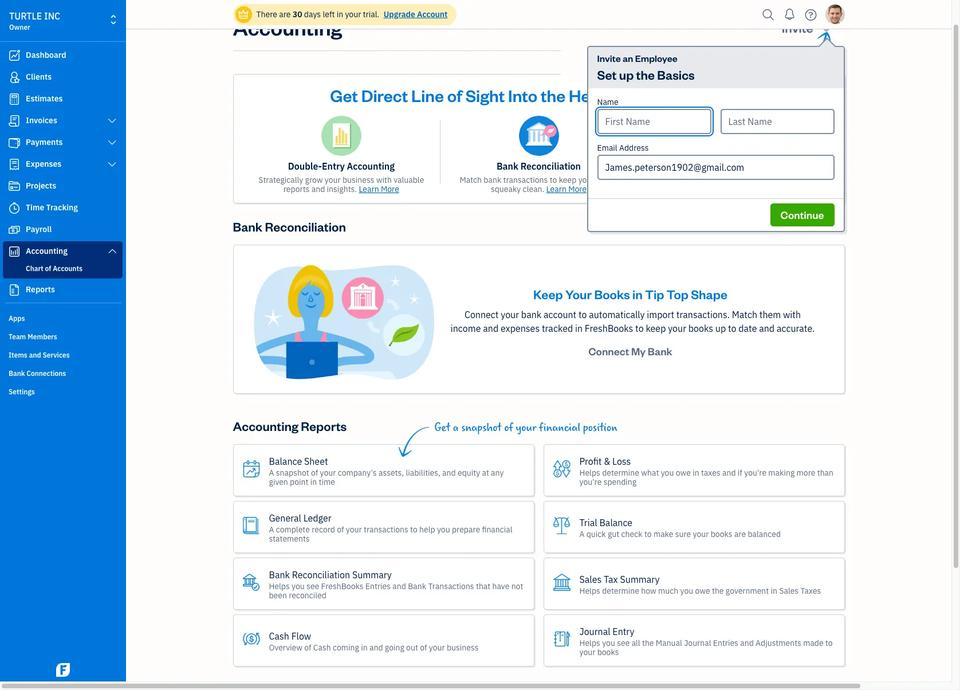 Task type: describe. For each thing, give the bounding box(es) containing it.
days
[[304, 9, 321, 19]]

inc
[[44, 10, 60, 22]]

1 horizontal spatial accounts
[[687, 184, 720, 194]]

and down the journal entries and chart of accounts image
[[723, 160, 739, 172]]

continue
[[781, 208, 824, 221]]

strategically grow your business with valuable reports and insights.
[[259, 175, 424, 194]]

journal down 'tax'
[[580, 626, 611, 637]]

chevron large down image for accounting
[[107, 246, 117, 256]]

1 horizontal spatial financial
[[539, 421, 581, 434]]

timer image
[[7, 202, 21, 214]]

your inside journal entry helps you see all the manual journal entries and adjustments made to your books
[[580, 647, 596, 657]]

you inside journal entry helps you see all the manual journal entries and adjustments made to your books
[[602, 638, 615, 648]]

reconciled
[[289, 590, 327, 600]]

reports inside reports link
[[26, 284, 55, 295]]

owe inside 'sales tax summary helps determine how much you owe the government in sales taxes'
[[696, 586, 711, 596]]

bank up squeaky
[[497, 160, 519, 172]]

loss
[[613, 455, 631, 467]]

assets,
[[379, 467, 404, 478]]

journal entries and chart of accounts image
[[717, 116, 757, 156]]

client image
[[7, 72, 21, 83]]

payments
[[26, 137, 63, 147]]

out
[[406, 642, 418, 653]]

financial inside general ledger a complete record of your transactions to help you prepare financial statements
[[482, 524, 513, 535]]

1 horizontal spatial you're
[[745, 467, 767, 478]]

to inside journal entry helps you see all the manual journal entries and adjustments made to your books
[[826, 638, 833, 648]]

in inside journal entries and chart of accounts create journal entries and edit accounts in the chart of accounts with
[[800, 175, 807, 185]]

accurate.
[[777, 323, 815, 334]]

equity
[[458, 467, 480, 478]]

journal right "manual"
[[684, 638, 712, 648]]

trial balance a quick gut check to make sure your books are balanced
[[580, 517, 781, 539]]

connect your bank account to begin matching your bank transactions image
[[252, 264, 435, 381]]

owner
[[9, 23, 30, 32]]

1 vertical spatial sales
[[780, 586, 799, 596]]

point
[[290, 477, 309, 487]]

in inside 'sales tax summary helps determine how much you owe the government in sales taxes'
[[771, 586, 778, 596]]

bank reconciliation summary helps you see freshbooks entries and bank transactions that have not been reconciled
[[269, 569, 523, 600]]

helps for profit & loss
[[580, 467, 601, 478]]

dashboard
[[26, 50, 66, 60]]

in inside balance sheet a snapshot of your company's assets, liabilities, and equity at any given point in time
[[310, 477, 317, 487]]

profit
[[580, 455, 602, 467]]

balanced
[[748, 529, 781, 539]]

0 vertical spatial bank reconciliation
[[497, 160, 581, 172]]

accounting reports
[[233, 418, 347, 434]]

account
[[544, 309, 577, 320]]

determine for loss
[[602, 467, 640, 478]]

learn for reconciliation
[[547, 184, 567, 194]]

turtle inc owner
[[9, 10, 60, 32]]

in inside "cash flow overview of cash coming in and going out of your business"
[[361, 642, 368, 653]]

determine for summary
[[602, 586, 640, 596]]

up inside connect your bank account to automatically import transactions. match them with income and expenses tracked in freshbooks to keep your books up to date and accurate.
[[716, 323, 726, 334]]

any
[[491, 467, 504, 478]]

and inside balance sheet a snapshot of your company's assets, liabilities, and equity at any given point in time
[[443, 467, 456, 478]]

the right into
[[541, 84, 566, 106]]

into
[[508, 84, 538, 106]]

bank down strategically
[[233, 218, 263, 234]]

to inside match bank transactions to keep your books squeaky clean.
[[550, 175, 557, 185]]

upgrade account link
[[382, 9, 448, 19]]

time tracking link
[[3, 198, 123, 218]]

0 horizontal spatial you're
[[580, 477, 602, 487]]

summary for sales tax summary
[[620, 573, 660, 585]]

automatically
[[589, 309, 645, 320]]

main element
[[0, 0, 155, 681]]

items
[[9, 351, 27, 359]]

bank inside match bank transactions to keep your books squeaky clean.
[[484, 175, 502, 185]]

invite for invite an employee set up the basics
[[598, 52, 621, 64]]

in left tip
[[633, 286, 643, 302]]

chart of accounts
[[26, 264, 82, 273]]

learn more for bank reconciliation
[[547, 184, 587, 194]]

chevrondown image
[[819, 19, 835, 36]]

summary for bank reconciliation summary
[[352, 569, 392, 580]]

bank reconciliation image
[[519, 116, 559, 156]]

Enter an email address text field
[[598, 155, 835, 180]]

taxes
[[801, 586, 822, 596]]

entries down the journal entries and chart of accounts image
[[691, 160, 721, 172]]

and inside "cash flow overview of cash coming in and going out of your business"
[[370, 642, 383, 653]]

helps for sales tax summary
[[580, 586, 601, 596]]

expenses
[[26, 159, 61, 169]]

the inside invite an employee set up the basics
[[637, 66, 655, 83]]

keep inside match bank transactions to keep your books squeaky clean.
[[559, 175, 577, 185]]

business inside 'strategically grow your business with valuable reports and insights.'
[[343, 175, 375, 185]]

Last Name text field
[[721, 109, 835, 134]]

date
[[739, 323, 757, 334]]

of down "flow"
[[304, 642, 312, 653]]

0 vertical spatial sales
[[580, 573, 602, 585]]

and inside 'profit & loss helps determine what you owe in taxes and if you're making more than you're spending'
[[723, 467, 736, 478]]

balance inside balance sheet a snapshot of your company's assets, liabilities, and equity at any given point in time
[[269, 455, 302, 467]]

and inside journal entry helps you see all the manual journal entries and adjustments made to your books
[[741, 638, 754, 648]]

prepare
[[452, 524, 480, 535]]

there
[[256, 9, 277, 19]]

of right line
[[447, 84, 462, 106]]

more for bank reconciliation
[[569, 184, 587, 194]]

a for trial balance
[[580, 529, 585, 539]]

expense image
[[7, 159, 21, 170]]

expenses
[[501, 323, 540, 334]]

0 vertical spatial cash
[[269, 630, 289, 642]]

First Name text field
[[598, 109, 712, 134]]

how
[[642, 586, 657, 596]]

my
[[632, 344, 646, 358]]

30
[[293, 9, 302, 19]]

you inside 'profit & loss helps determine what you owe in taxes and if you're making more than you're spending'
[[661, 467, 674, 478]]

of right a
[[504, 421, 513, 434]]

settings link
[[3, 383, 123, 400]]

going
[[385, 642, 405, 653]]

account
[[417, 9, 448, 19]]

reconciliation inside bank reconciliation summary helps you see freshbooks entries and bank transactions that have not been reconciled
[[292, 569, 350, 580]]

the inside journal entry helps you see all the manual journal entries and adjustments made to your books
[[642, 638, 654, 648]]

in inside 'profit & loss helps determine what you owe in taxes and if you're making more than you're spending'
[[693, 467, 700, 478]]

report image
[[7, 284, 21, 296]]

connect your bank account to automatically import transactions. match them with income and expenses tracked in freshbooks to keep your books up to date and accurate.
[[451, 309, 815, 334]]

turtle
[[9, 10, 42, 22]]

see inside bank reconciliation summary helps you see freshbooks entries and bank transactions that have not been reconciled
[[307, 581, 319, 591]]

1 horizontal spatial cash
[[313, 642, 331, 653]]

email address
[[598, 143, 649, 153]]

what
[[642, 467, 659, 478]]

entries left edit in the right top of the page
[[707, 175, 733, 185]]

left
[[323, 9, 335, 19]]

line
[[412, 84, 444, 106]]

team members
[[9, 332, 57, 341]]

bank inside button
[[648, 344, 673, 358]]

edit
[[750, 175, 764, 185]]

of right name on the right top
[[623, 84, 638, 106]]

books inside journal entry helps you see all the manual journal entries and adjustments made to your books
[[598, 647, 619, 657]]

2 horizontal spatial accounts
[[777, 160, 817, 172]]

taxes
[[701, 467, 721, 478]]

to inside general ledger a complete record of your transactions to help you prepare financial statements
[[410, 524, 418, 535]]

help
[[420, 524, 435, 535]]

your inside trial balance a quick gut check to make sure your books are balanced
[[693, 529, 709, 539]]

chevron large down image for expenses
[[107, 160, 117, 169]]

there are 30 days left in your trial. upgrade account
[[256, 9, 448, 19]]

apps link
[[3, 309, 123, 327]]

services
[[43, 351, 70, 359]]

owe inside 'profit & loss helps determine what you owe in taxes and if you're making more than you're spending'
[[676, 467, 691, 478]]

keep your books in tip top shape
[[534, 286, 728, 302]]

continue button
[[771, 203, 835, 226]]

bank up been
[[269, 569, 290, 580]]

with inside 'strategically grow your business with valuable reports and insights.'
[[376, 175, 392, 185]]

connections
[[27, 369, 66, 378]]

0 vertical spatial snapshot
[[462, 421, 502, 434]]

get for get a snapshot of your financial position
[[435, 421, 450, 434]]

0 vertical spatial reconciliation
[[521, 160, 581, 172]]

profit & loss helps determine what you owe in taxes and if you're making more than you're spending
[[580, 455, 834, 487]]

crown image
[[238, 8, 250, 20]]

connect my bank button
[[578, 340, 683, 363]]

payment image
[[7, 137, 21, 148]]

in inside connect your bank account to automatically import transactions. match them with income and expenses tracked in freshbooks to keep your books up to date and accurate.
[[575, 323, 583, 334]]

manual
[[656, 638, 683, 648]]

match inside connect your bank account to automatically import transactions. match them with income and expenses tracked in freshbooks to keep your books up to date and accurate.
[[732, 309, 758, 320]]

and inside bank reconciliation summary helps you see freshbooks entries and bank transactions that have not been reconciled
[[393, 581, 406, 591]]

coming
[[333, 642, 359, 653]]

see inside journal entry helps you see all the manual journal entries and adjustments made to your books
[[617, 638, 630, 648]]

adjustments
[[756, 638, 802, 648]]

of right create
[[678, 184, 685, 194]]

payroll link
[[3, 220, 123, 240]]

sales tax summary helps determine how much you owe the government in sales taxes
[[580, 573, 822, 596]]

liabilities,
[[406, 467, 441, 478]]

estimates link
[[3, 89, 123, 109]]

entry for double-
[[322, 160, 345, 172]]

sure
[[676, 529, 691, 539]]

settings
[[9, 387, 35, 396]]

estimates
[[26, 93, 63, 104]]

of right out
[[420, 642, 427, 653]]

projects link
[[3, 176, 123, 197]]

journal right create
[[678, 175, 705, 185]]

1 vertical spatial reconciliation
[[265, 218, 346, 234]]

invoices link
[[3, 111, 123, 131]]

a
[[453, 421, 459, 434]]

trial.
[[363, 9, 380, 19]]

learn more for double-entry accounting
[[359, 184, 399, 194]]

of inside balance sheet a snapshot of your company's assets, liabilities, and equity at any given point in time
[[311, 467, 318, 478]]

invite button
[[772, 14, 845, 41]]

transactions inside general ledger a complete record of your transactions to help you prepare financial statements
[[364, 524, 409, 535]]



Task type: vqa. For each thing, say whether or not it's contained in the screenshot.
Invoice
no



Task type: locate. For each thing, give the bounding box(es) containing it.
0 horizontal spatial owe
[[676, 467, 691, 478]]

financial
[[539, 421, 581, 434], [482, 524, 513, 535]]

tracking
[[46, 202, 78, 213]]

books right sure
[[711, 529, 733, 539]]

1 horizontal spatial see
[[617, 638, 630, 648]]

cash up overview
[[269, 630, 289, 642]]

insights.
[[327, 184, 357, 194]]

0 vertical spatial freshbooks
[[585, 323, 634, 334]]

a down general at the left bottom of the page
[[269, 524, 274, 535]]

the inside journal entries and chart of accounts create journal entries and edit accounts in the chart of accounts with
[[809, 175, 820, 185]]

0 horizontal spatial entry
[[322, 160, 345, 172]]

you right help
[[437, 524, 450, 535]]

summary inside bank reconciliation summary helps you see freshbooks entries and bank transactions that have not been reconciled
[[352, 569, 392, 580]]

summary down general ledger a complete record of your transactions to help you prepare financial statements on the bottom of the page
[[352, 569, 392, 580]]

squeaky
[[491, 184, 521, 194]]

all
[[632, 638, 641, 648]]

0 vertical spatial keep
[[559, 175, 577, 185]]

accounts down enter an email address text box
[[687, 184, 720, 194]]

1 vertical spatial invite
[[598, 52, 621, 64]]

1 vertical spatial transactions
[[364, 524, 409, 535]]

1 vertical spatial up
[[716, 323, 726, 334]]

1 vertical spatial determine
[[602, 586, 640, 596]]

books down transactions.
[[689, 323, 714, 334]]

you right what
[[661, 467, 674, 478]]

balance up given
[[269, 455, 302, 467]]

0 vertical spatial balance
[[269, 455, 302, 467]]

create
[[653, 175, 676, 185]]

1 vertical spatial your
[[566, 286, 592, 302]]

entries inside journal entry helps you see all the manual journal entries and adjustments made to your books
[[713, 638, 739, 648]]

0 vertical spatial are
[[279, 9, 291, 19]]

2 vertical spatial reconciliation
[[292, 569, 350, 580]]

cash flow overview of cash coming in and going out of your business
[[269, 630, 479, 653]]

if
[[738, 467, 743, 478]]

0 horizontal spatial invite
[[598, 52, 621, 64]]

and right items
[[29, 351, 41, 359]]

transactions left help
[[364, 524, 409, 535]]

and inside items and services link
[[29, 351, 41, 359]]

summary inside 'sales tax summary helps determine how much you owe the government in sales taxes'
[[620, 573, 660, 585]]

dashboard link
[[3, 45, 123, 66]]

a inside general ledger a complete record of your transactions to help you prepare financial statements
[[269, 524, 274, 535]]

reconciliation up match bank transactions to keep your books squeaky clean.
[[521, 160, 581, 172]]

bank inside connect your bank account to automatically import transactions. match them with income and expenses tracked in freshbooks to keep your books up to date and accurate.
[[521, 309, 542, 320]]

much
[[659, 586, 679, 596]]

1 vertical spatial chart
[[656, 184, 676, 194]]

2 determine from the top
[[602, 586, 640, 596]]

more right clean.
[[569, 184, 587, 194]]

and left adjustments
[[741, 638, 754, 648]]

at
[[482, 467, 489, 478]]

accounts inside main "element"
[[53, 264, 82, 273]]

0 horizontal spatial get
[[330, 84, 358, 106]]

and right income at the top of the page
[[483, 323, 499, 334]]

connect for your
[[465, 309, 499, 320]]

to left 'date'
[[728, 323, 737, 334]]

clients
[[26, 72, 52, 82]]

transactions down bank reconciliation 'image'
[[504, 175, 548, 185]]

sales left 'tax'
[[580, 573, 602, 585]]

invite inside dropdown button
[[782, 19, 814, 36]]

money image
[[7, 224, 21, 236]]

entry
[[322, 160, 345, 172], [613, 626, 635, 637]]

0 horizontal spatial balance
[[269, 455, 302, 467]]

with inside connect your bank account to automatically import transactions. match them with income and expenses tracked in freshbooks to keep your books up to date and accurate.
[[784, 309, 801, 320]]

chart down enter an email address text box
[[656, 184, 676, 194]]

double-entry accounting image
[[321, 116, 362, 156]]

with down enter an email address text box
[[722, 184, 737, 194]]

0 horizontal spatial financial
[[482, 524, 513, 535]]

2 more from the left
[[569, 184, 587, 194]]

0 horizontal spatial learn
[[359, 184, 379, 194]]

connect left my at the right of the page
[[589, 344, 630, 358]]

books inside match bank transactions to keep your books squeaky clean.
[[597, 175, 618, 185]]

in right government
[[771, 586, 778, 596]]

helps for bank reconciliation summary
[[269, 581, 290, 591]]

1 vertical spatial snapshot
[[276, 467, 309, 478]]

chart down accounting link
[[26, 264, 43, 273]]

of right record
[[337, 524, 344, 535]]

1 vertical spatial financial
[[482, 524, 513, 535]]

0 vertical spatial business
[[343, 175, 375, 185]]

ledger
[[304, 512, 332, 524]]

email
[[598, 143, 618, 153]]

valuable
[[394, 175, 424, 185]]

and left edit in the right top of the page
[[735, 175, 748, 185]]

owe left "taxes"
[[676, 467, 691, 478]]

invite left chevrondown image
[[782, 19, 814, 36]]

income
[[451, 323, 481, 334]]

2 horizontal spatial chart
[[741, 160, 765, 172]]

go to help image
[[802, 6, 820, 23]]

making
[[769, 467, 795, 478]]

0 horizontal spatial bank reconciliation
[[233, 218, 346, 234]]

books inside connect your bank account to automatically import transactions. match them with income and expenses tracked in freshbooks to keep your books up to date and accurate.
[[689, 323, 714, 334]]

see right been
[[307, 581, 319, 591]]

payroll
[[26, 224, 52, 234]]

2 horizontal spatial with
[[784, 309, 801, 320]]

learn for entry
[[359, 184, 379, 194]]

and down the them
[[760, 323, 775, 334]]

0 vertical spatial get
[[330, 84, 358, 106]]

up inside invite an employee set up the basics
[[619, 66, 634, 83]]

chevron large down image inside "invoices" "link"
[[107, 116, 117, 126]]

business right out
[[447, 642, 479, 653]]

and left if
[[723, 467, 736, 478]]

sales left taxes
[[780, 586, 799, 596]]

invoice image
[[7, 115, 21, 127]]

accounts
[[766, 175, 798, 185]]

&
[[604, 455, 611, 467]]

1 vertical spatial owe
[[696, 586, 711, 596]]

bank inside 'link'
[[9, 369, 25, 378]]

2 learn more from the left
[[547, 184, 587, 194]]

1 horizontal spatial business
[[447, 642, 479, 653]]

0 horizontal spatial are
[[279, 9, 291, 19]]

invite up set
[[598, 52, 621, 64]]

1 vertical spatial freshbooks
[[321, 581, 364, 591]]

to up my at the right of the page
[[636, 323, 644, 334]]

keep right clean.
[[559, 175, 577, 185]]

make
[[654, 529, 674, 539]]

0 horizontal spatial keep
[[559, 175, 577, 185]]

1 vertical spatial match
[[732, 309, 758, 320]]

journal
[[656, 160, 689, 172], [678, 175, 705, 185], [580, 626, 611, 637], [684, 638, 712, 648]]

1 vertical spatial cash
[[313, 642, 331, 653]]

in
[[337, 9, 343, 19], [800, 175, 807, 185], [633, 286, 643, 302], [575, 323, 583, 334], [693, 467, 700, 478], [310, 477, 317, 487], [771, 586, 778, 596], [361, 642, 368, 653]]

more right insights.
[[381, 184, 399, 194]]

1 horizontal spatial get
[[435, 421, 450, 434]]

books left all
[[598, 647, 619, 657]]

your inside match bank transactions to keep your books squeaky clean.
[[579, 175, 595, 185]]

bank
[[497, 160, 519, 172], [233, 218, 263, 234], [648, 344, 673, 358], [9, 369, 25, 378], [269, 569, 290, 580], [408, 581, 427, 591]]

entry up 'strategically grow your business with valuable reports and insights.'
[[322, 160, 345, 172]]

government
[[726, 586, 769, 596]]

bank left the transactions
[[408, 581, 427, 591]]

snapshot inside balance sheet a snapshot of your company's assets, liabilities, and equity at any given point in time
[[276, 467, 309, 478]]

3 chevron large down image from the top
[[107, 246, 117, 256]]

determine inside 'sales tax summary helps determine how much you owe the government in sales taxes'
[[602, 586, 640, 596]]

books inside trial balance a quick gut check to make sure your books are balanced
[[711, 529, 733, 539]]

1 horizontal spatial reports
[[301, 418, 347, 434]]

are inside trial balance a quick gut check to make sure your books are balanced
[[735, 529, 746, 539]]

project image
[[7, 181, 21, 192]]

0 vertical spatial owe
[[676, 467, 691, 478]]

entries up "cash flow overview of cash coming in and going out of your business"
[[366, 581, 391, 591]]

with up accurate.
[[784, 309, 801, 320]]

chevron large down image up the chart of accounts link
[[107, 246, 117, 256]]

books down email
[[597, 175, 618, 185]]

import
[[647, 309, 675, 320]]

owe right much
[[696, 586, 711, 596]]

summary up how
[[620, 573, 660, 585]]

cash
[[269, 630, 289, 642], [313, 642, 331, 653]]

spending
[[604, 477, 637, 487]]

the
[[637, 66, 655, 83], [541, 84, 566, 106], [809, 175, 820, 185], [712, 586, 724, 596], [642, 638, 654, 648]]

of up accounts
[[767, 160, 775, 172]]

in left "taxes"
[[693, 467, 700, 478]]

connect my bank
[[589, 344, 673, 358]]

and right reports
[[312, 184, 325, 194]]

to inside trial balance a quick gut check to make sure your books are balanced
[[645, 529, 652, 539]]

business
[[343, 175, 375, 185], [447, 642, 479, 653]]

you inside general ledger a complete record of your transactions to help you prepare financial statements
[[437, 524, 450, 535]]

match left squeaky
[[460, 175, 482, 185]]

learn right insights.
[[359, 184, 379, 194]]

1 horizontal spatial connect
[[589, 344, 630, 358]]

get
[[330, 84, 358, 106], [435, 421, 450, 434]]

0 horizontal spatial reports
[[26, 284, 55, 295]]

match bank transactions to keep your books squeaky clean.
[[460, 175, 618, 194]]

clean.
[[523, 184, 545, 194]]

entries
[[691, 160, 721, 172], [707, 175, 733, 185], [366, 581, 391, 591], [713, 638, 739, 648]]

1 horizontal spatial owe
[[696, 586, 711, 596]]

0 vertical spatial determine
[[602, 467, 640, 478]]

0 horizontal spatial sales
[[580, 573, 602, 585]]

of
[[447, 84, 462, 106], [623, 84, 638, 106], [767, 160, 775, 172], [678, 184, 685, 194], [45, 264, 51, 273], [504, 421, 513, 434], [311, 467, 318, 478], [337, 524, 344, 535], [304, 642, 312, 653], [420, 642, 427, 653]]

1 horizontal spatial chart
[[656, 184, 676, 194]]

invite for invite
[[782, 19, 814, 36]]

journal up create
[[656, 160, 689, 172]]

keep down import
[[646, 323, 666, 334]]

1 horizontal spatial invite
[[782, 19, 814, 36]]

freshbooks inside connect your bank account to automatically import transactions. match them with income and expenses tracked in freshbooks to keep your books up to date and accurate.
[[585, 323, 634, 334]]

0 vertical spatial connect
[[465, 309, 499, 320]]

company's
[[338, 467, 377, 478]]

payments link
[[3, 132, 123, 153]]

helps down profit at the bottom right of the page
[[580, 467, 601, 478]]

0 horizontal spatial bank
[[484, 175, 502, 185]]

address
[[620, 143, 649, 153]]

entry for journal
[[613, 626, 635, 637]]

in right left
[[337, 9, 343, 19]]

0 vertical spatial reports
[[26, 284, 55, 295]]

complete
[[276, 524, 310, 535]]

to right "made"
[[826, 638, 833, 648]]

grow
[[305, 175, 323, 185]]

0 vertical spatial see
[[307, 581, 319, 591]]

connect inside button
[[589, 344, 630, 358]]

connect up income at the top of the page
[[465, 309, 499, 320]]

helps inside bank reconciliation summary helps you see freshbooks entries and bank transactions that have not been reconciled
[[269, 581, 290, 591]]

1 vertical spatial accounts
[[687, 184, 720, 194]]

chevron large down image
[[107, 138, 117, 147]]

get left direct
[[330, 84, 358, 106]]

1 vertical spatial chevron large down image
[[107, 160, 117, 169]]

1 horizontal spatial more
[[569, 184, 587, 194]]

time
[[26, 202, 44, 213]]

2 vertical spatial accounts
[[53, 264, 82, 273]]

have
[[493, 581, 510, 591]]

0 vertical spatial your
[[641, 84, 677, 106]]

learn right clean.
[[547, 184, 567, 194]]

your up account
[[566, 286, 592, 302]]

1 horizontal spatial freshbooks
[[585, 323, 634, 334]]

accounts down accounting link
[[53, 264, 82, 273]]

books
[[595, 286, 630, 302]]

entry up all
[[613, 626, 635, 637]]

chart up edit in the right top of the page
[[741, 160, 765, 172]]

up down transactions.
[[716, 323, 726, 334]]

the right all
[[642, 638, 654, 648]]

the inside 'sales tax summary helps determine how much you owe the government in sales taxes'
[[712, 586, 724, 596]]

a for balance sheet
[[269, 467, 274, 478]]

to left make
[[645, 529, 652, 539]]

clients link
[[3, 67, 123, 88]]

learn more
[[359, 184, 399, 194], [547, 184, 587, 194]]

helps left all
[[580, 638, 601, 648]]

1 horizontal spatial learn more
[[547, 184, 587, 194]]

connect inside connect your bank account to automatically import transactions. match them with income and expenses tracked in freshbooks to keep your books up to date and accurate.
[[465, 309, 499, 320]]

tracked
[[542, 323, 573, 334]]

1 vertical spatial connect
[[589, 344, 630, 358]]

get for get direct line of sight into the health of your business
[[330, 84, 358, 106]]

0 vertical spatial entry
[[322, 160, 345, 172]]

given
[[269, 477, 288, 487]]

0 horizontal spatial learn more
[[359, 184, 399, 194]]

get direct line of sight into the health of your business
[[330, 84, 748, 106]]

more for double-entry accounting
[[381, 184, 399, 194]]

0 vertical spatial transactions
[[504, 175, 548, 185]]

connect for my
[[589, 344, 630, 358]]

invoices
[[26, 115, 57, 126]]

transactions inside match bank transactions to keep your books squeaky clean.
[[504, 175, 548, 185]]

bank connections link
[[3, 365, 123, 382]]

you left all
[[602, 638, 615, 648]]

1 determine from the top
[[602, 467, 640, 478]]

record
[[312, 524, 335, 535]]

0 vertical spatial financial
[[539, 421, 581, 434]]

keep inside connect your bank account to automatically import transactions. match them with income and expenses tracked in freshbooks to keep your books up to date and accurate.
[[646, 323, 666, 334]]

2 chevron large down image from the top
[[107, 160, 117, 169]]

set
[[598, 66, 617, 83]]

the right accounts
[[809, 175, 820, 185]]

sheet
[[304, 455, 328, 467]]

helps down statements
[[269, 581, 290, 591]]

1 learn from the left
[[359, 184, 379, 194]]

trial
[[580, 517, 598, 528]]

invite an employee set up the basics
[[598, 52, 695, 83]]

1 horizontal spatial transactions
[[504, 175, 548, 185]]

reconciliation up reconciled
[[292, 569, 350, 580]]

your inside "cash flow overview of cash coming in and going out of your business"
[[429, 642, 445, 653]]

1 horizontal spatial match
[[732, 309, 758, 320]]

of down sheet
[[311, 467, 318, 478]]

chart image
[[7, 246, 21, 257]]

flow
[[292, 630, 311, 642]]

helps inside 'profit & loss helps determine what you owe in taxes and if you're making more than you're spending'
[[580, 467, 601, 478]]

team members link
[[3, 328, 123, 345]]

and inside 'strategically grow your business with valuable reports and insights.'
[[312, 184, 325, 194]]

match
[[460, 175, 482, 185], [732, 309, 758, 320]]

search image
[[760, 6, 778, 23]]

determine inside 'profit & loss helps determine what you owe in taxes and if you're making more than you're spending'
[[602, 467, 640, 478]]

helps
[[580, 467, 601, 478], [269, 581, 290, 591], [580, 586, 601, 596], [580, 638, 601, 648]]

to right account
[[579, 309, 587, 320]]

and left going
[[370, 642, 383, 653]]

of inside the chart of accounts link
[[45, 264, 51, 273]]

close image
[[824, 82, 837, 95]]

are
[[279, 9, 291, 19], [735, 529, 746, 539]]

accounting inside main "element"
[[26, 246, 68, 256]]

2 learn from the left
[[547, 184, 567, 194]]

freshbooks image
[[54, 663, 72, 677]]

an
[[623, 52, 634, 64]]

0 horizontal spatial chart
[[26, 264, 43, 273]]

of inside general ledger a complete record of your transactions to help you prepare financial statements
[[337, 524, 344, 535]]

freshbooks inside bank reconciliation summary helps you see freshbooks entries and bank transactions that have not been reconciled
[[321, 581, 364, 591]]

get left a
[[435, 421, 450, 434]]

2 vertical spatial chart
[[26, 264, 43, 273]]

0 vertical spatial invite
[[782, 19, 814, 36]]

0 vertical spatial chevron large down image
[[107, 116, 117, 126]]

entries inside bank reconciliation summary helps you see freshbooks entries and bank transactions that have not been reconciled
[[366, 581, 391, 591]]

1 horizontal spatial with
[[722, 184, 737, 194]]

1 vertical spatial get
[[435, 421, 450, 434]]

0 horizontal spatial freshbooks
[[321, 581, 364, 591]]

your inside balance sheet a snapshot of your company's assets, liabilities, and equity at any given point in time
[[320, 467, 336, 478]]

a inside trial balance a quick gut check to make sure your books are balanced
[[580, 529, 585, 539]]

chevron large down image down chevron large down icon
[[107, 160, 117, 169]]

learn more right clean.
[[547, 184, 587, 194]]

1 horizontal spatial snapshot
[[462, 421, 502, 434]]

0 horizontal spatial business
[[343, 175, 375, 185]]

employee
[[635, 52, 678, 64]]

0 horizontal spatial cash
[[269, 630, 289, 642]]

notifications image
[[781, 3, 799, 26]]

1 more from the left
[[381, 184, 399, 194]]

1 vertical spatial balance
[[600, 517, 633, 528]]

1 vertical spatial keep
[[646, 323, 666, 334]]

1 horizontal spatial your
[[641, 84, 677, 106]]

1 vertical spatial bank
[[521, 309, 542, 320]]

to right clean.
[[550, 175, 557, 185]]

1 horizontal spatial sales
[[780, 586, 799, 596]]

journal entry helps you see all the manual journal entries and adjustments made to your books
[[580, 626, 833, 657]]

basics
[[658, 66, 695, 83]]

financial left position
[[539, 421, 581, 434]]

you inside bank reconciliation summary helps you see freshbooks entries and bank transactions that have not been reconciled
[[292, 581, 305, 591]]

determine
[[602, 467, 640, 478], [602, 586, 640, 596]]

1 vertical spatial are
[[735, 529, 746, 539]]

2 vertical spatial chevron large down image
[[107, 246, 117, 256]]

0 vertical spatial up
[[619, 66, 634, 83]]

helps inside journal entry helps you see all the manual journal entries and adjustments made to your books
[[580, 638, 601, 648]]

estimate image
[[7, 93, 21, 105]]

tip
[[645, 286, 665, 302]]

you right much
[[681, 586, 694, 596]]

1 chevron large down image from the top
[[107, 116, 117, 126]]

1 vertical spatial bank reconciliation
[[233, 218, 346, 234]]

a down trial
[[580, 529, 585, 539]]

the down the employee
[[637, 66, 655, 83]]

of down accounting link
[[45, 264, 51, 273]]

items and services link
[[3, 346, 123, 363]]

0 vertical spatial match
[[460, 175, 482, 185]]

chevron large down image for invoices
[[107, 116, 117, 126]]

determine down 'tax'
[[602, 586, 640, 596]]

your inside 'strategically grow your business with valuable reports and insights.'
[[325, 175, 341, 185]]

that
[[476, 581, 491, 591]]

a inside balance sheet a snapshot of your company's assets, liabilities, and equity at any given point in time
[[269, 467, 274, 478]]

1 horizontal spatial bank
[[521, 309, 542, 320]]

chevron large down image
[[107, 116, 117, 126], [107, 160, 117, 169], [107, 246, 117, 256]]

double-
[[288, 160, 322, 172]]

cash left coming
[[313, 642, 331, 653]]

balance inside trial balance a quick gut check to make sure your books are balanced
[[600, 517, 633, 528]]

bank reconciliation down reports
[[233, 218, 346, 234]]

chart inside the chart of accounts link
[[26, 264, 43, 273]]

helps inside 'sales tax summary helps determine how much you owe the government in sales taxes'
[[580, 586, 601, 596]]

statements
[[269, 533, 310, 544]]

made
[[804, 638, 824, 648]]

to
[[550, 175, 557, 185], [579, 309, 587, 320], [636, 323, 644, 334], [728, 323, 737, 334], [410, 524, 418, 535], [645, 529, 652, 539], [826, 638, 833, 648]]

you inside 'sales tax summary helps determine how much you owe the government in sales taxes'
[[681, 586, 694, 596]]

with inside journal entries and chart of accounts create journal entries and edit accounts in the chart of accounts with
[[722, 184, 737, 194]]

1 horizontal spatial bank reconciliation
[[497, 160, 581, 172]]

reports up sheet
[[301, 418, 347, 434]]

your inside general ledger a complete record of your transactions to help you prepare financial statements
[[346, 524, 362, 535]]

keep
[[534, 286, 563, 302]]

1 vertical spatial entry
[[613, 626, 635, 637]]

a for general ledger
[[269, 524, 274, 535]]

entries left adjustments
[[713, 638, 739, 648]]

invite inside invite an employee set up the basics
[[598, 52, 621, 64]]

reports down chart of accounts
[[26, 284, 55, 295]]

general
[[269, 512, 301, 524]]

get a snapshot of your financial position
[[435, 421, 618, 434]]

up
[[619, 66, 634, 83], [716, 323, 726, 334]]

balance
[[269, 455, 302, 467], [600, 517, 633, 528]]

0 horizontal spatial transactions
[[364, 524, 409, 535]]

0 vertical spatial accounts
[[777, 160, 817, 172]]

0 vertical spatial bank
[[484, 175, 502, 185]]

1 learn more from the left
[[359, 184, 399, 194]]

0 horizontal spatial accounts
[[53, 264, 82, 273]]

1 vertical spatial see
[[617, 638, 630, 648]]

match inside match bank transactions to keep your books squeaky clean.
[[460, 175, 482, 185]]

entry inside journal entry helps you see all the manual journal entries and adjustments made to your books
[[613, 626, 635, 637]]

members
[[28, 332, 57, 341]]

reports link
[[3, 280, 123, 300]]

been
[[269, 590, 287, 600]]

in left time
[[310, 477, 317, 487]]

0 horizontal spatial match
[[460, 175, 482, 185]]

helps down quick
[[580, 586, 601, 596]]

time tracking
[[26, 202, 78, 213]]

are left 30
[[279, 9, 291, 19]]

business inside "cash flow overview of cash coming in and going out of your business"
[[447, 642, 479, 653]]

dashboard image
[[7, 50, 21, 61]]

0 horizontal spatial your
[[566, 286, 592, 302]]



